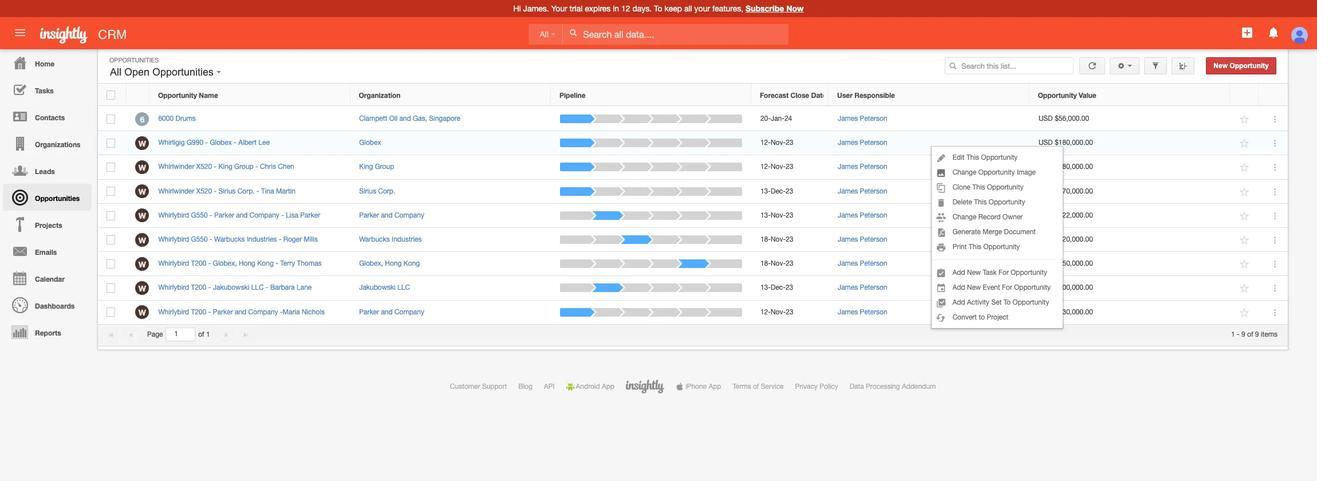 Task type: locate. For each thing, give the bounding box(es) containing it.
3 nov- from the top
[[771, 211, 786, 219]]

1 vertical spatial to
[[1004, 298, 1011, 306]]

2 nov- from the top
[[771, 163, 786, 171]]

1 horizontal spatial 9
[[1255, 330, 1259, 338]]

13-
[[760, 187, 771, 195], [760, 211, 771, 219], [760, 284, 771, 292]]

usd $‎380,000.00 cell
[[1030, 155, 1231, 180]]

1 vertical spatial change
[[953, 213, 977, 221]]

and inside 6 row
[[399, 115, 411, 123]]

peterson for usd $‎430,000.00
[[860, 308, 887, 316]]

peterson inside 6 row
[[860, 115, 887, 123]]

2 kong from the left
[[404, 259, 420, 268]]

usd $‎430,000.00
[[1039, 308, 1093, 316]]

group left chris
[[234, 163, 253, 171]]

all for all open opportunities
[[110, 66, 121, 78]]

opportunity up change opportunity image link
[[981, 154, 1018, 162]]

usd left $‎500,000.00
[[1039, 284, 1053, 292]]

edit
[[953, 154, 965, 162]]

6 james from the top
[[838, 235, 858, 243]]

1 horizontal spatial 1
[[1231, 330, 1235, 338]]

1 vertical spatial 13-dec-23
[[760, 284, 793, 292]]

james for usd $‎380,000.00
[[838, 163, 858, 171]]

4 james peterson from the top
[[838, 187, 887, 195]]

0 vertical spatial 13-
[[760, 187, 771, 195]]

18-nov-23 cell
[[752, 228, 829, 252], [752, 252, 829, 276]]

2 13-dec-23 cell from the top
[[752, 276, 829, 300]]

3 james peterson from the top
[[838, 163, 887, 171]]

18-nov-23 cell down 13-nov-23 cell
[[752, 252, 829, 276]]

follow image for usd $‎322,000.00
[[1239, 211, 1250, 222]]

kong
[[257, 259, 274, 268], [404, 259, 420, 268]]

0 vertical spatial 12-nov-23
[[760, 139, 793, 147]]

to right set
[[1004, 298, 1011, 306]]

oil
[[389, 115, 397, 123]]

hi james. your trial expires in 12 days. to keep all your features, subscribe now
[[513, 3, 804, 13]]

usd $‎56,000.00 cell
[[1030, 107, 1231, 131]]

1 horizontal spatial group
[[375, 163, 394, 171]]

1 horizontal spatial industries
[[392, 235, 422, 243]]

1 field
[[166, 328, 195, 341]]

opportunities up projects 'link'
[[35, 194, 80, 203]]

0 vertical spatial parker and company
[[359, 211, 424, 219]]

sirius down the 'king group' link at left
[[359, 187, 376, 195]]

2 parker and company from the top
[[359, 308, 424, 316]]

add new event for opportunity link
[[932, 280, 1063, 295]]

2 18-nov-23 cell from the top
[[752, 252, 829, 276]]

1 globex from the left
[[210, 139, 232, 147]]

usd right image
[[1039, 163, 1053, 171]]

1 right 1 field
[[206, 330, 210, 338]]

change up clone
[[953, 168, 977, 176]]

calendar link
[[3, 265, 92, 291]]

2 vertical spatial 13-
[[760, 284, 771, 292]]

company up warbucks industries
[[395, 211, 424, 219]]

1 add from the top
[[953, 269, 965, 277]]

18-nov-23
[[760, 235, 793, 243], [760, 259, 793, 268]]

1 horizontal spatial globex,
[[359, 259, 383, 268]]

event
[[983, 284, 1000, 292]]

llc down globex, hong kong link
[[397, 284, 410, 292]]

1 vertical spatial parker and company link
[[359, 308, 424, 316]]

23 inside cell
[[786, 211, 793, 219]]

corp. down the 'king group' link at left
[[378, 187, 395, 195]]

opportunity up add activity set to opportunity
[[1014, 284, 1051, 292]]

whirlybird for whirlybird t200 - jakubowski llc - barbara lane
[[158, 284, 189, 292]]

new up activity
[[967, 284, 981, 292]]

5 w from the top
[[138, 235, 146, 245]]

2 change from the top
[[953, 213, 977, 221]]

7 usd from the top
[[1039, 259, 1053, 268]]

peterson for usd $‎380,000.00
[[860, 163, 887, 171]]

change opportunity image link
[[932, 165, 1063, 180]]

0 vertical spatial 13-dec-23 cell
[[752, 180, 829, 204]]

0 vertical spatial parker and company link
[[359, 211, 424, 219]]

3 peterson from the top
[[860, 163, 887, 171]]

usd left $‎56,000.00
[[1039, 115, 1053, 123]]

0 vertical spatial 12-
[[760, 139, 771, 147]]

1 vertical spatial 13-
[[760, 211, 771, 219]]

- up whirlybird t200 - jakubowski llc - barbara lane
[[208, 259, 211, 268]]

1 vertical spatial new
[[967, 269, 981, 277]]

api link
[[544, 383, 555, 391]]

w for whirlybird t200 - globex, hong kong - terry thomas
[[138, 259, 146, 269]]

12-nov-23
[[760, 139, 793, 147], [760, 163, 793, 171], [760, 308, 793, 316]]

18-nov-23 cell down 13-nov-23
[[752, 228, 829, 252]]

9 james peterson link from the top
[[838, 308, 887, 316]]

0 vertical spatial all
[[540, 30, 549, 39]]

for for event
[[1002, 284, 1012, 292]]

2 usd from the top
[[1039, 139, 1053, 147]]

follow image for usd $‎430,000.00
[[1239, 307, 1250, 318]]

23 for usd $‎180,000.00
[[786, 139, 793, 147]]

add for add new task for opportunity
[[953, 269, 965, 277]]

$‎322,000.00
[[1055, 211, 1093, 219]]

0 horizontal spatial jakubowski
[[213, 284, 249, 292]]

home
[[35, 60, 54, 68]]

g550 down whirlybird g550 - parker and company - lisa parker
[[191, 235, 208, 243]]

0 vertical spatial for
[[999, 269, 1009, 277]]

your
[[551, 4, 567, 13]]

1 horizontal spatial hong
[[385, 259, 402, 268]]

peterson for usd $‎500,000.00
[[860, 284, 887, 292]]

18- for usd $‎150,000.00
[[760, 259, 771, 268]]

6000
[[158, 115, 174, 123]]

0 vertical spatial whirlwinder
[[158, 163, 194, 171]]

2 vertical spatial t200
[[191, 308, 206, 316]]

expires
[[585, 4, 611, 13]]

corp. left tina
[[237, 187, 255, 195]]

1 change from the top
[[953, 168, 977, 176]]

for inside add new task for opportunity link
[[999, 269, 1009, 277]]

customer
[[450, 383, 480, 391]]

james peterson link for usd $‎430,000.00
[[838, 308, 887, 316]]

globex,
[[213, 259, 237, 268], [359, 259, 383, 268]]

thomas
[[297, 259, 322, 268]]

12- for usd $‎180,000.00
[[760, 139, 771, 147]]

9
[[1242, 330, 1245, 338], [1255, 330, 1259, 338]]

0 horizontal spatial to
[[654, 4, 662, 13]]

2 horizontal spatial of
[[1247, 330, 1253, 338]]

1 vertical spatial 18-
[[760, 259, 771, 268]]

w link for whirlybird g550 - warbucks industries - roger mills
[[135, 233, 149, 247]]

contacts link
[[3, 103, 92, 130]]

1 left items on the bottom right of page
[[1231, 330, 1235, 338]]

james peterson link for usd $‎56,000.00
[[838, 115, 887, 123]]

23 for usd $‎150,000.00
[[786, 259, 793, 268]]

project
[[987, 313, 1008, 321]]

home link
[[3, 49, 92, 76]]

usd left $‎430,000.00
[[1039, 308, 1053, 316]]

2 llc from the left
[[397, 284, 410, 292]]

to inside hi james. your trial expires in 12 days. to keep all your features, subscribe now
[[654, 4, 662, 13]]

james peterson for usd $‎430,000.00
[[838, 308, 887, 316]]

james peterson link for usd $‎380,000.00
[[838, 163, 887, 171]]

13-dec-23 for usd $‎500,000.00
[[760, 284, 793, 292]]

new for add new event for opportunity
[[967, 284, 981, 292]]

clone this opportunity link
[[932, 180, 1063, 195]]

column header down open
[[127, 84, 149, 106]]

pipeline
[[559, 91, 586, 100]]

contacts
[[35, 113, 65, 122]]

usd inside 6 row
[[1039, 115, 1053, 123]]

- left terry
[[276, 259, 278, 268]]

group up sirius corp. link
[[375, 163, 394, 171]]

for right task
[[999, 269, 1009, 277]]

for right the event
[[1002, 284, 1012, 292]]

usd for usd $‎270,000.00
[[1039, 187, 1053, 195]]

Search all data.... text field
[[563, 24, 789, 45]]

navigation
[[0, 49, 92, 345]]

usd left $‎180,000.00
[[1039, 139, 1053, 147]]

2 james peterson link from the top
[[838, 139, 887, 147]]

all
[[684, 4, 692, 13]]

3 12- from the top
[[760, 308, 771, 316]]

usd
[[1039, 115, 1053, 123], [1039, 139, 1053, 147], [1039, 163, 1053, 171], [1039, 187, 1053, 195], [1039, 211, 1053, 219], [1039, 235, 1053, 243], [1039, 259, 1053, 268], [1039, 284, 1053, 292], [1039, 308, 1053, 316]]

0 horizontal spatial llc
[[251, 284, 264, 292]]

1 horizontal spatial kong
[[404, 259, 420, 268]]

james for usd $‎150,000.00
[[838, 259, 858, 268]]

1 vertical spatial dec-
[[771, 284, 786, 292]]

1 vertical spatial add
[[953, 284, 965, 292]]

Search this list... text field
[[945, 57, 1074, 74]]

generate merge document button
[[932, 225, 1063, 239]]

- left albert
[[234, 139, 236, 147]]

new
[[1214, 62, 1228, 70], [967, 269, 981, 277], [967, 284, 981, 292]]

w for whirlwinder x520 - sirius corp. - tina martin
[[138, 187, 146, 197]]

1 parker and company link from the top
[[359, 211, 424, 219]]

of left items on the bottom right of page
[[1247, 330, 1253, 338]]

1 vertical spatial x520
[[196, 187, 212, 195]]

new inside add new task for opportunity link
[[967, 269, 981, 277]]

usd left $‎322,000.00
[[1039, 211, 1053, 219]]

1 9 from the left
[[1242, 330, 1245, 338]]

2 hong from the left
[[385, 259, 402, 268]]

jakubowski
[[213, 284, 249, 292], [359, 284, 396, 292]]

usd $‎270,000.00
[[1039, 187, 1093, 195]]

new left task
[[967, 269, 981, 277]]

delete
[[953, 198, 972, 206]]

mills
[[304, 235, 318, 243]]

0 vertical spatial g550
[[191, 211, 208, 219]]

parker and company link for whirlybird g550 - parker and company - lisa parker
[[359, 211, 424, 219]]

1 vertical spatial parker and company
[[359, 308, 424, 316]]

jakubowski down whirlybird t200 - globex, hong kong - terry thomas
[[213, 284, 249, 292]]

5 w row from the top
[[98, 228, 1288, 252]]

1 horizontal spatial king
[[359, 163, 373, 171]]

navigation containing home
[[0, 49, 92, 345]]

1 dec- from the top
[[771, 187, 786, 195]]

globex, up the jakubowski llc
[[359, 259, 383, 268]]

1 vertical spatial for
[[1002, 284, 1012, 292]]

usd right document
[[1039, 235, 1053, 243]]

industries
[[247, 235, 277, 243], [392, 235, 422, 243]]

13- inside cell
[[760, 211, 771, 219]]

whirlybird for whirlybird g550 - parker and company - lisa parker
[[158, 211, 189, 219]]

8 james peterson from the top
[[838, 284, 887, 292]]

1 vertical spatial 18-nov-23
[[760, 259, 793, 268]]

warbucks industries
[[359, 235, 422, 243]]

king group link
[[359, 163, 394, 171]]

12-nov-23 for usd $‎380,000.00
[[760, 163, 793, 171]]

this for edit
[[966, 154, 979, 162]]

2 vertical spatial opportunities
[[35, 194, 80, 203]]

this for print
[[969, 243, 981, 251]]

emails
[[35, 248, 57, 257]]

x520 down whirlwinder x520 - king group - chris chen
[[196, 187, 212, 195]]

follow image
[[1239, 138, 1250, 149], [1239, 186, 1250, 197], [1239, 283, 1250, 294]]

1 vertical spatial follow image
[[1239, 186, 1250, 197]]

llc left barbara
[[251, 284, 264, 292]]

user responsible
[[837, 91, 895, 100]]

company down the jakubowski llc
[[395, 308, 424, 316]]

nov- for usd $‎120,000.00
[[771, 235, 786, 243]]

0 vertical spatial 18-
[[760, 235, 771, 243]]

0 horizontal spatial globex,
[[213, 259, 237, 268]]

18- for usd $‎120,000.00
[[760, 235, 771, 243]]

9 james peterson from the top
[[838, 308, 887, 316]]

3 james peterson link from the top
[[838, 163, 887, 171]]

peterson for usd $‎180,000.00
[[860, 139, 887, 147]]

4 james peterson link from the top
[[838, 187, 887, 195]]

all down james.
[[540, 30, 549, 39]]

2 12-nov-23 cell from the top
[[752, 155, 829, 180]]

privacy policy
[[795, 383, 838, 391]]

0 vertical spatial t200
[[191, 259, 206, 268]]

new inside add new event for opportunity link
[[967, 284, 981, 292]]

w for whirligig g990 - globex - albert lee
[[138, 138, 146, 148]]

0 horizontal spatial kong
[[257, 259, 274, 268]]

whirlybird g550 - warbucks industries - roger mills link
[[158, 235, 324, 243]]

0 vertical spatial x520
[[196, 163, 212, 171]]

parker and company link
[[359, 211, 424, 219], [359, 308, 424, 316]]

1 vertical spatial 13-dec-23 cell
[[752, 276, 829, 300]]

None checkbox
[[107, 90, 115, 100], [107, 114, 115, 124], [107, 235, 115, 244], [107, 259, 115, 269], [107, 284, 115, 293], [107, 90, 115, 100], [107, 114, 115, 124], [107, 235, 115, 244], [107, 259, 115, 269], [107, 284, 115, 293]]

1 t200 from the top
[[191, 259, 206, 268]]

- down barbara
[[280, 308, 283, 316]]

g550 down whirlwinder x520 - sirius corp. - tina martin
[[191, 211, 208, 219]]

2 x520 from the top
[[196, 187, 212, 195]]

james for usd $‎56,000.00
[[838, 115, 858, 123]]

forecast
[[760, 91, 789, 100]]

2 vertical spatial new
[[967, 284, 981, 292]]

cog image
[[1117, 62, 1125, 70]]

usd $‎56,000.00
[[1039, 115, 1089, 123]]

add for add activity set to opportunity
[[953, 298, 965, 306]]

13-dec-23 cell
[[752, 180, 829, 204], [752, 276, 829, 300]]

1 vertical spatial g550
[[191, 235, 208, 243]]

12-nov-23 cell for usd $‎430,000.00
[[752, 300, 829, 325]]

of right 1 field
[[198, 330, 204, 338]]

5 usd from the top
[[1039, 211, 1053, 219]]

1 app from the left
[[602, 383, 614, 391]]

0 horizontal spatial industries
[[247, 235, 277, 243]]

0 vertical spatial 18-nov-23
[[760, 235, 793, 243]]

opportunity name
[[158, 91, 218, 100]]

1 parker and company from the top
[[359, 211, 424, 219]]

and down the 'whirlybird t200 - jakubowski llc - barbara lane' link
[[235, 308, 246, 316]]

processing
[[866, 383, 900, 391]]

6 nov- from the top
[[771, 308, 786, 316]]

1 vertical spatial opportunities
[[152, 66, 214, 78]]

globex
[[210, 139, 232, 147], [359, 139, 381, 147]]

james peterson for usd $‎150,000.00
[[838, 259, 887, 268]]

opportunity down generate merge document "button"
[[983, 243, 1020, 251]]

james peterson for usd $‎180,000.00
[[838, 139, 887, 147]]

james inside 6 row
[[838, 115, 858, 123]]

2 whirlwinder from the top
[[158, 187, 194, 195]]

2 w from the top
[[138, 163, 146, 172]]

opportunity down change opportunity image link
[[987, 183, 1024, 191]]

3 t200 from the top
[[191, 308, 206, 316]]

1 james from the top
[[838, 115, 858, 123]]

3 w link from the top
[[135, 184, 149, 198]]

james peterson link for usd $‎180,000.00
[[838, 139, 887, 147]]

0 horizontal spatial king
[[218, 163, 232, 171]]

1 horizontal spatial sirius
[[359, 187, 376, 195]]

0 horizontal spatial globex
[[210, 139, 232, 147]]

x520 for king
[[196, 163, 212, 171]]

18-
[[760, 235, 771, 243], [760, 259, 771, 268]]

row group
[[98, 107, 1288, 325]]

4 w row from the top
[[98, 204, 1288, 228]]

all inside all link
[[540, 30, 549, 39]]

1 w from the top
[[138, 138, 146, 148]]

5 james from the top
[[838, 211, 858, 219]]

4 james from the top
[[838, 187, 858, 195]]

all left open
[[110, 66, 121, 78]]

this right edit
[[966, 154, 979, 162]]

change record owner
[[953, 213, 1023, 221]]

1 follow image from the top
[[1239, 138, 1250, 149]]

9 james from the top
[[838, 308, 858, 316]]

this for delete
[[974, 198, 987, 206]]

row
[[98, 84, 1287, 106]]

0 horizontal spatial group
[[234, 163, 253, 171]]

and right oil
[[399, 115, 411, 123]]

usd $‎120,000.00 cell
[[1030, 228, 1231, 252]]

james peterson for usd $‎500,000.00
[[838, 284, 887, 292]]

parker and company link up warbucks industries
[[359, 211, 424, 219]]

kong left terry
[[257, 259, 274, 268]]

w link for whirlybird t200 - globex, hong kong - terry thomas
[[135, 257, 149, 271]]

1 vertical spatial 12-nov-23
[[760, 163, 793, 171]]

usd left "$‎270,000.00"
[[1039, 187, 1053, 195]]

1 horizontal spatial warbucks
[[359, 235, 390, 243]]

of right terms
[[753, 383, 759, 391]]

king up whirlwinder x520 - sirius corp. - tina martin
[[218, 163, 232, 171]]

change
[[953, 168, 977, 176], [953, 213, 977, 221]]

android app
[[576, 383, 614, 391]]

nov- for usd $‎150,000.00
[[771, 259, 786, 268]]

and down the jakubowski llc
[[381, 308, 393, 316]]

4 follow image from the top
[[1239, 235, 1250, 246]]

tasks
[[35, 86, 54, 95]]

hong down whirlybird g550 - warbucks industries - roger mills link
[[239, 259, 255, 268]]

all inside all open opportunities "button"
[[110, 66, 121, 78]]

lisa
[[286, 211, 298, 219]]

1 horizontal spatial column header
[[1230, 84, 1259, 106]]

opportunity up usd $‎56,000.00
[[1038, 91, 1077, 100]]

follow image
[[1239, 114, 1250, 125], [1239, 162, 1250, 173], [1239, 211, 1250, 222], [1239, 235, 1250, 246], [1239, 259, 1250, 270], [1239, 307, 1250, 318]]

leads
[[35, 167, 55, 176]]

column header down the new opportunity link
[[1230, 84, 1259, 106]]

6000 drums
[[158, 115, 196, 123]]

0 horizontal spatial corp.
[[237, 187, 255, 195]]

- down whirlwinder x520 - king group - chris chen
[[214, 187, 217, 195]]

2 vertical spatial add
[[953, 298, 965, 306]]

usd $‎270,000.00 cell
[[1030, 180, 1231, 204]]

whirlybird for whirlybird t200 - globex, hong kong - terry thomas
[[158, 259, 189, 268]]

6 w row from the top
[[98, 252, 1288, 276]]

- down whirlwinder x520 - sirius corp. - tina martin
[[210, 211, 212, 219]]

1 12-nov-23 cell from the top
[[752, 131, 829, 155]]

1 horizontal spatial to
[[1004, 298, 1011, 306]]

18-nov-23 for usd $‎120,000.00
[[760, 235, 793, 243]]

3 whirlybird from the top
[[158, 259, 189, 268]]

2 globex, from the left
[[359, 259, 383, 268]]

0 horizontal spatial of
[[198, 330, 204, 338]]

blog
[[518, 383, 533, 391]]

change up the 'generate'
[[953, 213, 977, 221]]

follow image for usd $‎180,000.00
[[1239, 138, 1250, 149]]

-
[[205, 139, 208, 147], [234, 139, 236, 147], [214, 163, 217, 171], [255, 163, 258, 171], [214, 187, 217, 195], [257, 187, 259, 195], [210, 211, 212, 219], [281, 211, 284, 219], [210, 235, 212, 243], [279, 235, 281, 243], [208, 259, 211, 268], [276, 259, 278, 268], [208, 284, 211, 292], [266, 284, 268, 292], [208, 308, 211, 316], [280, 308, 283, 316], [1237, 330, 1240, 338]]

3 james from the top
[[838, 163, 858, 171]]

dec-
[[771, 187, 786, 195], [771, 284, 786, 292]]

3 w from the top
[[138, 187, 146, 197]]

1 g550 from the top
[[191, 211, 208, 219]]

nov- inside cell
[[771, 211, 786, 219]]

parker and company down the jakubowski llc
[[359, 308, 424, 316]]

1 horizontal spatial globex
[[359, 139, 381, 147]]

1 horizontal spatial corp.
[[378, 187, 395, 195]]

jakubowski down globex, hong kong link
[[359, 284, 396, 292]]

change for change record owner
[[953, 213, 977, 221]]

james peterson inside 6 row
[[838, 115, 887, 123]]

5 follow image from the top
[[1239, 259, 1250, 270]]

x520 down "g990"
[[196, 163, 212, 171]]

james for usd $‎500,000.00
[[838, 284, 858, 292]]

18-nov-23 cell for usd $‎120,000.00
[[752, 228, 829, 252]]

opportunities up opportunity name
[[152, 66, 214, 78]]

user
[[837, 91, 853, 100]]

8 james from the top
[[838, 284, 858, 292]]

1 vertical spatial whirlwinder
[[158, 187, 194, 195]]

1 18-nov-23 from the top
[[760, 235, 793, 243]]

4 w link from the top
[[135, 209, 149, 222]]

0 vertical spatial dec-
[[771, 187, 786, 195]]

13-dec-23 for usd $‎270,000.00
[[760, 187, 793, 195]]

x520
[[196, 163, 212, 171], [196, 187, 212, 195]]

clampett oil and gas, singapore
[[359, 115, 460, 123]]

0 vertical spatial to
[[654, 4, 662, 13]]

0 vertical spatial change
[[953, 168, 977, 176]]

king down globex link
[[359, 163, 373, 171]]

1
[[206, 330, 210, 338], [1231, 330, 1235, 338]]

emails link
[[3, 238, 92, 265]]

reports
[[35, 329, 61, 337]]

2 james from the top
[[838, 139, 858, 147]]

2 follow image from the top
[[1239, 162, 1250, 173]]

$‎120,000.00
[[1055, 235, 1093, 243]]

4 usd from the top
[[1039, 187, 1053, 195]]

2 globex from the left
[[359, 139, 381, 147]]

13-dec-23 cell for usd $‎270,000.00
[[752, 180, 829, 204]]

features,
[[712, 4, 743, 13]]

sirius down whirlwinder x520 - king group - chris chen
[[218, 187, 236, 195]]

1 w link from the top
[[135, 136, 149, 150]]

23 for usd $‎270,000.00
[[786, 187, 793, 195]]

2 w link from the top
[[135, 160, 149, 174]]

1 jakubowski from the left
[[213, 284, 249, 292]]

w row
[[98, 131, 1288, 155], [98, 155, 1288, 180], [98, 180, 1288, 204], [98, 204, 1288, 228], [98, 228, 1288, 252], [98, 252, 1288, 276], [98, 276, 1288, 300], [98, 300, 1288, 325]]

follow image for usd $‎270,000.00
[[1239, 186, 1250, 197]]

g550 for warbucks
[[191, 235, 208, 243]]

document
[[1004, 228, 1036, 236]]

1 horizontal spatial app
[[709, 383, 721, 391]]

0 horizontal spatial sirius
[[218, 187, 236, 195]]

8 usd from the top
[[1039, 284, 1053, 292]]

1 horizontal spatial jakubowski
[[359, 284, 396, 292]]

6 james peterson link from the top
[[838, 235, 887, 243]]

to left keep
[[654, 4, 662, 13]]

warbucks down whirlybird g550 - parker and company - lisa parker
[[214, 235, 245, 243]]

0 horizontal spatial column header
[[127, 84, 149, 106]]

1 vertical spatial 12-
[[760, 163, 771, 171]]

3 follow image from the top
[[1239, 283, 1250, 294]]

1 12- from the top
[[760, 139, 771, 147]]

this right clone
[[972, 183, 985, 191]]

whirlybird g550 - parker and company - lisa parker
[[158, 211, 320, 219]]

for inside add new event for opportunity link
[[1002, 284, 1012, 292]]

0 vertical spatial 13-dec-23
[[760, 187, 793, 195]]

0 horizontal spatial 9
[[1242, 330, 1245, 338]]

0 horizontal spatial app
[[602, 383, 614, 391]]

2 parker and company link from the top
[[359, 308, 424, 316]]

6 link
[[135, 112, 149, 126]]

warbucks industries link
[[359, 235, 422, 243]]

9 usd from the top
[[1039, 308, 1053, 316]]

18-nov-23 for usd $‎150,000.00
[[760, 259, 793, 268]]

2 industries from the left
[[392, 235, 422, 243]]

1 horizontal spatial llc
[[397, 284, 410, 292]]

usd for usd $‎380,000.00
[[1039, 163, 1053, 171]]

6 peterson from the top
[[860, 235, 887, 243]]

usd $‎180,000.00 cell
[[1030, 131, 1231, 155]]

8 w link from the top
[[135, 305, 149, 319]]

0 horizontal spatial warbucks
[[214, 235, 245, 243]]

w link for whirlybird t200 - jakubowski llc - barbara lane
[[135, 281, 149, 295]]

8 peterson from the top
[[860, 284, 887, 292]]

None checkbox
[[107, 139, 115, 148], [107, 163, 115, 172], [107, 187, 115, 196], [107, 211, 115, 220], [107, 308, 115, 317], [107, 139, 115, 148], [107, 163, 115, 172], [107, 187, 115, 196], [107, 211, 115, 220], [107, 308, 115, 317]]

4 nov- from the top
[[771, 235, 786, 243]]

james peterson for usd $‎270,000.00
[[838, 187, 887, 195]]

0 horizontal spatial all
[[110, 66, 121, 78]]

2 follow image from the top
[[1239, 186, 1250, 197]]

parker
[[214, 211, 234, 219], [300, 211, 320, 219], [359, 211, 379, 219], [213, 308, 233, 316], [359, 308, 379, 316]]

7 w from the top
[[138, 283, 146, 293]]

usd $‎500,000.00 cell
[[1030, 276, 1231, 300]]

0 horizontal spatial 1
[[206, 330, 210, 338]]

peterson for usd $‎120,000.00
[[860, 235, 887, 243]]

warbucks up globex, hong kong link
[[359, 235, 390, 243]]

for
[[999, 269, 1009, 277], [1002, 284, 1012, 292]]

cell
[[98, 131, 127, 155]]

- down whirligig g990 - globex - albert lee
[[214, 163, 217, 171]]

albert
[[238, 139, 257, 147]]

5 whirlybird from the top
[[158, 308, 189, 316]]

james peterson link for usd $‎500,000.00
[[838, 284, 887, 292]]

6
[[140, 114, 144, 124]]

0 vertical spatial follow image
[[1239, 138, 1250, 149]]

refresh list image
[[1087, 62, 1098, 70]]

0 horizontal spatial hong
[[239, 259, 255, 268]]

parker and company up warbucks industries
[[359, 211, 424, 219]]

usd for usd $‎430,000.00
[[1039, 308, 1053, 316]]

1 vertical spatial all
[[110, 66, 121, 78]]

new for add new task for opportunity
[[967, 269, 981, 277]]

1 peterson from the top
[[860, 115, 887, 123]]

2 warbucks from the left
[[359, 235, 390, 243]]

8 james peterson link from the top
[[838, 284, 887, 292]]

1 horizontal spatial all
[[540, 30, 549, 39]]

follow image inside 6 row
[[1239, 114, 1250, 125]]

industries up the globex, hong kong
[[392, 235, 422, 243]]

usd $‎500,000.00
[[1039, 284, 1093, 292]]

2 sirius from the left
[[359, 187, 376, 195]]

globex down clampett at top
[[359, 139, 381, 147]]

w for whirlwinder x520 - king group - chris chen
[[138, 163, 146, 172]]

1 vertical spatial t200
[[191, 284, 206, 292]]

13-dec-23
[[760, 187, 793, 195], [760, 284, 793, 292]]

parker down whirlwinder x520 - sirius corp. - tina martin
[[214, 211, 234, 219]]

service
[[761, 383, 784, 391]]

w for whirlybird g550 - warbucks industries - roger mills
[[138, 235, 146, 245]]

2 vertical spatial 12-nov-23
[[760, 308, 793, 316]]

opportunity up 6000 drums
[[158, 91, 197, 100]]

jakubowski llc link
[[359, 284, 410, 292]]

t200
[[191, 259, 206, 268], [191, 284, 206, 292], [191, 308, 206, 316]]

2 vertical spatial 12-
[[760, 308, 771, 316]]

6 follow image from the top
[[1239, 307, 1250, 318]]

hong down warbucks industries
[[385, 259, 402, 268]]

kong down warbucks industries
[[404, 259, 420, 268]]

and up warbucks industries
[[381, 211, 393, 219]]

w for whirlybird g550 - parker and company - lisa parker
[[138, 211, 146, 221]]

2 add from the top
[[953, 284, 965, 292]]

app right iphone
[[709, 383, 721, 391]]

peterson for usd $‎150,000.00
[[860, 259, 887, 268]]

1 usd from the top
[[1039, 115, 1053, 123]]

whirlybird
[[158, 211, 189, 219], [158, 235, 189, 243], [158, 259, 189, 268], [158, 284, 189, 292], [158, 308, 189, 316]]

new right the show sidebar image
[[1214, 62, 1228, 70]]

nov- for usd $‎430,000.00
[[771, 308, 786, 316]]

industries up whirlybird t200 - globex, hong kong - terry thomas link
[[247, 235, 277, 243]]

usd left $‎150,000.00
[[1039, 259, 1053, 268]]

column header
[[127, 84, 149, 106], [1230, 84, 1259, 106]]

6 row
[[98, 107, 1288, 131]]

terry
[[280, 259, 295, 268]]

7 james peterson from the top
[[838, 259, 887, 268]]

12-nov-23 cell
[[752, 131, 829, 155], [752, 155, 829, 180], [752, 300, 829, 325]]

group
[[234, 163, 253, 171], [375, 163, 394, 171]]

0 vertical spatial add
[[953, 269, 965, 277]]

2 vertical spatial follow image
[[1239, 283, 1250, 294]]

app right android
[[602, 383, 614, 391]]

parker and company link down the jakubowski llc
[[359, 308, 424, 316]]

5 nov- from the top
[[771, 259, 786, 268]]



Task type: describe. For each thing, give the bounding box(es) containing it.
white image
[[569, 29, 577, 37]]

whirlwinder x520 - king group - chris chen
[[158, 163, 294, 171]]

items
[[1261, 330, 1278, 338]]

change for change opportunity image
[[953, 168, 977, 176]]

responsible
[[855, 91, 895, 100]]

whirlybird for whirlybird t200 - parker and company -maria nichols
[[158, 308, 189, 316]]

dec- for usd $‎500,000.00
[[771, 284, 786, 292]]

1 corp. from the left
[[237, 187, 255, 195]]

forecast close date
[[760, 91, 827, 100]]

keep
[[665, 4, 682, 13]]

w for whirlybird t200 - jakubowski llc - barbara lane
[[138, 283, 146, 293]]

name
[[199, 91, 218, 100]]

follow image for usd $‎56,000.00
[[1239, 114, 1250, 125]]

usd for usd $‎150,000.00
[[1039, 259, 1053, 268]]

whirlwinder for whirlwinder x520 - sirius corp. - tina martin
[[158, 187, 194, 195]]

martin
[[276, 187, 295, 195]]

1 sirius from the left
[[218, 187, 236, 195]]

android app link
[[566, 383, 614, 391]]

this for clone
[[972, 183, 985, 191]]

all open opportunities button
[[107, 64, 224, 81]]

- left barbara
[[266, 284, 268, 292]]

13- for usd $‎500,000.00
[[760, 284, 771, 292]]

1 warbucks from the left
[[214, 235, 245, 243]]

$‎150,000.00
[[1055, 259, 1093, 268]]

and up whirlybird g550 - warbucks industries - roger mills link
[[236, 211, 248, 219]]

record
[[978, 213, 1001, 221]]

$‎180,000.00
[[1055, 139, 1093, 147]]

g550 for parker
[[191, 211, 208, 219]]

usd $‎322,000.00 cell
[[1030, 204, 1231, 228]]

- left roger
[[279, 235, 281, 243]]

row group containing 6
[[98, 107, 1288, 325]]

1 llc from the left
[[251, 284, 264, 292]]

8 w row from the top
[[98, 300, 1288, 325]]

12-nov-23 cell for usd $‎180,000.00
[[752, 131, 829, 155]]

1 industries from the left
[[247, 235, 277, 243]]

tina
[[261, 187, 274, 195]]

- left lisa
[[281, 211, 284, 219]]

drums
[[175, 115, 196, 123]]

print this opportunity
[[953, 243, 1020, 251]]

13-dec-23 cell for usd $‎500,000.00
[[752, 276, 829, 300]]

convert to project link
[[932, 310, 1063, 325]]

0 vertical spatial new
[[1214, 62, 1228, 70]]

parker and company for whirlybird t200 - parker and company -maria nichols
[[359, 308, 424, 316]]

set
[[991, 298, 1002, 306]]

w link for whirlwinder x520 - king group - chris chen
[[135, 160, 149, 174]]

parker down the jakubowski llc
[[359, 308, 379, 316]]

2 group from the left
[[375, 163, 394, 171]]

6000 drums link
[[158, 115, 201, 123]]

days.
[[632, 4, 652, 13]]

parker right lisa
[[300, 211, 320, 219]]

2 column header from the left
[[1230, 84, 1259, 106]]

2 9 from the left
[[1255, 330, 1259, 338]]

13- for usd $‎270,000.00
[[760, 187, 771, 195]]

customer support link
[[450, 383, 507, 391]]

1 column header from the left
[[127, 84, 149, 106]]

to
[[979, 313, 985, 321]]

crm
[[98, 27, 127, 42]]

t200 for parker
[[191, 308, 206, 316]]

james for usd $‎180,000.00
[[838, 139, 858, 147]]

follow image for usd $‎120,000.00
[[1239, 235, 1250, 246]]

james peterson link for usd $‎270,000.00
[[838, 187, 887, 195]]

delete this opportunity link
[[932, 195, 1063, 210]]

privacy policy link
[[795, 383, 838, 391]]

t200 for globex,
[[191, 259, 206, 268]]

nov- for usd $‎380,000.00
[[771, 163, 786, 171]]

roger
[[283, 235, 302, 243]]

all for all
[[540, 30, 549, 39]]

- left tina
[[257, 187, 259, 195]]

james for usd $‎270,000.00
[[838, 187, 858, 195]]

james peterson for usd $‎322,000.00
[[838, 211, 887, 219]]

12-nov-23 for usd $‎430,000.00
[[760, 308, 793, 316]]

opportunity up add new event for opportunity
[[1011, 269, 1047, 277]]

date
[[811, 91, 827, 100]]

23 for usd $‎120,000.00
[[786, 235, 793, 243]]

whirlwinder for whirlwinder x520 - king group - chris chen
[[158, 163, 194, 171]]

add activity set to opportunity link
[[932, 295, 1063, 310]]

- left chris
[[255, 163, 258, 171]]

opportunity down edit this opportunity link
[[978, 168, 1015, 176]]

james peterson for usd $‎56,000.00
[[838, 115, 887, 123]]

support
[[482, 383, 507, 391]]

13-nov-23 cell
[[752, 204, 829, 228]]

new opportunity link
[[1206, 57, 1276, 74]]

- right "g990"
[[205, 139, 208, 147]]

20-jan-24 cell
[[752, 107, 829, 131]]

23 for usd $‎322,000.00
[[786, 211, 793, 219]]

opportunity value
[[1038, 91, 1096, 100]]

company down tina
[[250, 211, 279, 219]]

usd for usd $‎180,000.00
[[1039, 139, 1053, 147]]

king group
[[359, 163, 394, 171]]

1 group from the left
[[234, 163, 253, 171]]

12- for usd $‎430,000.00
[[760, 308, 771, 316]]

globex, hong kong
[[359, 259, 420, 268]]

sirius corp.
[[359, 187, 395, 195]]

20-jan-24
[[760, 115, 792, 123]]

data processing addendum
[[850, 383, 936, 391]]

opportunity down notifications icon
[[1230, 62, 1269, 70]]

3 w row from the top
[[98, 180, 1288, 204]]

w link for whirlwinder x520 - sirius corp. - tina martin
[[135, 184, 149, 198]]

usd for usd $‎322,000.00
[[1039, 211, 1053, 219]]

usd for usd $‎500,000.00
[[1039, 284, 1053, 292]]

app for iphone app
[[709, 383, 721, 391]]

whirlwinder x520 - sirius corp. - tina martin
[[158, 187, 295, 195]]

trial
[[570, 4, 583, 13]]

usd for usd $‎56,000.00
[[1039, 115, 1053, 123]]

parker down whirlybird t200 - jakubowski llc - barbara lane
[[213, 308, 233, 316]]

t200 for jakubowski
[[191, 284, 206, 292]]

1 king from the left
[[218, 163, 232, 171]]

opportunity down add new event for opportunity
[[1013, 298, 1049, 306]]

edit this opportunity
[[953, 154, 1018, 162]]

opportunity up owner at the top right
[[989, 198, 1025, 206]]

dashboards
[[35, 302, 75, 310]]

nov- for usd $‎180,000.00
[[771, 139, 786, 147]]

12-nov-23 cell for usd $‎380,000.00
[[752, 155, 829, 180]]

$‎270,000.00
[[1055, 187, 1093, 195]]

usd $‎322,000.00
[[1039, 211, 1093, 219]]

search image
[[949, 62, 957, 70]]

singapore
[[429, 115, 460, 123]]

iphone
[[685, 383, 707, 391]]

usd $‎430,000.00 cell
[[1030, 300, 1231, 325]]

opportunities inside "button"
[[152, 66, 214, 78]]

activity
[[967, 298, 989, 306]]

7 w row from the top
[[98, 276, 1288, 300]]

1 - 9 of 9 items
[[1231, 330, 1278, 338]]

organization
[[359, 91, 401, 100]]

g990
[[187, 139, 203, 147]]

1 kong from the left
[[257, 259, 274, 268]]

1 w row from the top
[[98, 131, 1288, 155]]

1 horizontal spatial of
[[753, 383, 759, 391]]

of 1
[[198, 330, 210, 338]]

nov- for usd $‎322,000.00
[[771, 211, 786, 219]]

globex, hong kong link
[[359, 259, 420, 268]]

api
[[544, 383, 555, 391]]

hi
[[513, 4, 521, 13]]

usd for usd $‎120,000.00
[[1039, 235, 1053, 243]]

whirligig g990 - globex - albert lee
[[158, 139, 270, 147]]

open
[[124, 66, 149, 78]]

convert
[[953, 313, 977, 321]]

1 hong from the left
[[239, 259, 255, 268]]

23 for usd $‎430,000.00
[[786, 308, 793, 316]]

13- for usd $‎322,000.00
[[760, 211, 771, 219]]

projects link
[[3, 211, 92, 238]]

clone this opportunity
[[953, 183, 1024, 191]]

privacy
[[795, 383, 818, 391]]

all link
[[528, 24, 563, 45]]

23 for usd $‎380,000.00
[[786, 163, 793, 171]]

value
[[1079, 91, 1096, 100]]

2 corp. from the left
[[378, 187, 395, 195]]

parker and company for whirlybird g550 - parker and company - lisa parker
[[359, 211, 424, 219]]

iphone app link
[[676, 383, 721, 391]]

james peterson for usd $‎120,000.00
[[838, 235, 887, 243]]

show list view filters image
[[1152, 62, 1160, 70]]

now
[[786, 3, 804, 13]]

delete this opportunity
[[953, 198, 1025, 206]]

james for usd $‎322,000.00
[[838, 211, 858, 219]]

peterson for usd $‎270,000.00
[[860, 187, 887, 195]]

whirlybird t200 - parker and company -maria nichols link
[[158, 308, 330, 316]]

print this opportunity link
[[932, 239, 1063, 254]]

1 globex, from the left
[[213, 259, 237, 268]]

12- for usd $‎380,000.00
[[760, 163, 771, 171]]

- down whirlybird g550 - parker and company - lisa parker
[[210, 235, 212, 243]]

row containing opportunity name
[[98, 84, 1287, 106]]

0 vertical spatial opportunities
[[109, 57, 159, 64]]

$‎56,000.00
[[1055, 115, 1089, 123]]

2 w row from the top
[[98, 155, 1288, 180]]

globex link
[[359, 139, 381, 147]]

parker down sirius corp.
[[359, 211, 379, 219]]

edit this opportunity link
[[932, 150, 1063, 165]]

james.
[[523, 4, 549, 13]]

your
[[694, 4, 710, 13]]

peterson for usd $‎322,000.00
[[860, 211, 887, 219]]

usd $‎380,000.00
[[1039, 163, 1093, 171]]

2 jakubowski from the left
[[359, 284, 396, 292]]

policy
[[820, 383, 838, 391]]

18-nov-23 cell for usd $‎150,000.00
[[752, 252, 829, 276]]

2 king from the left
[[359, 163, 373, 171]]

merge
[[983, 228, 1002, 236]]

james for usd $‎430,000.00
[[838, 308, 858, 316]]

- down whirlybird t200 - globex, hong kong - terry thomas
[[208, 284, 211, 292]]

parker and company link for whirlybird t200 - parker and company -maria nichols
[[359, 308, 424, 316]]

follow image for usd $‎500,000.00
[[1239, 283, 1250, 294]]

change opportunity image
[[953, 168, 1036, 176]]

app for android app
[[602, 383, 614, 391]]

generate merge document
[[953, 228, 1036, 236]]

show sidebar image
[[1179, 62, 1187, 70]]

james peterson link for usd $‎322,000.00
[[838, 211, 887, 219]]

- up of 1
[[208, 308, 211, 316]]

organizations link
[[3, 130, 92, 157]]

whirlybird t200 - jakubowski llc - barbara lane
[[158, 284, 312, 292]]

23 for usd $‎500,000.00
[[786, 284, 793, 292]]

dec- for usd $‎270,000.00
[[771, 187, 786, 195]]

follow image for usd $‎380,000.00
[[1239, 162, 1250, 173]]

- left items on the bottom right of page
[[1237, 330, 1240, 338]]

close
[[791, 91, 809, 100]]

lane
[[297, 284, 312, 292]]

customer support
[[450, 383, 507, 391]]

12-nov-23 for usd $‎180,000.00
[[760, 139, 793, 147]]

page
[[147, 330, 163, 338]]

usd $‎150,000.00 cell
[[1030, 252, 1231, 276]]

new opportunity
[[1214, 62, 1269, 70]]

generate
[[953, 228, 981, 236]]

peterson for usd $‎56,000.00
[[860, 115, 887, 123]]

company left maria
[[248, 308, 278, 316]]

notifications image
[[1267, 26, 1280, 40]]

w link for whirlybird t200 - parker and company -maria nichols
[[135, 305, 149, 319]]



Task type: vqa. For each thing, say whether or not it's contained in the screenshot.


